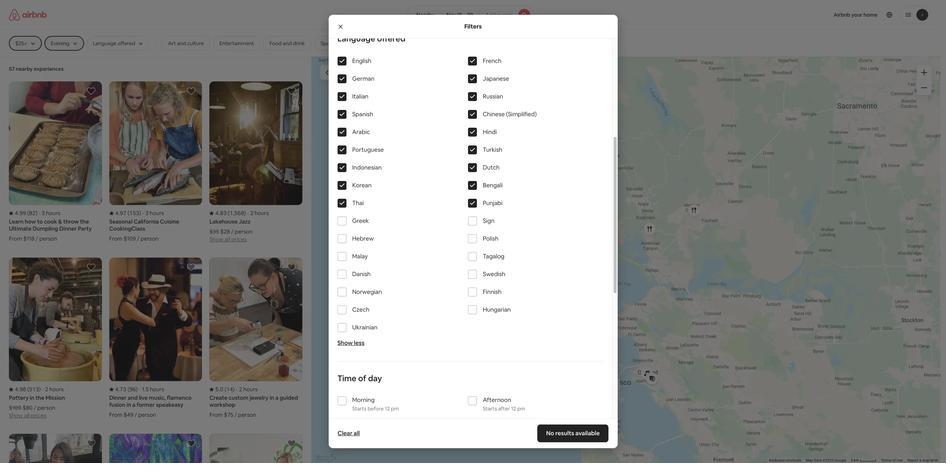 Task type: vqa. For each thing, say whether or not it's contained in the screenshot.
exclusive
no



Task type: describe. For each thing, give the bounding box(es) containing it.
(1,568)
[[228, 210, 246, 217]]

create
[[210, 395, 227, 402]]

terms of use
[[881, 459, 903, 463]]

no results available
[[546, 430, 600, 438]]

map
[[922, 459, 930, 463]]

from inside dinner and live music, flamenco fusion in a former speakeasy from $49 / person
[[109, 412, 122, 419]]

zoom in image
[[921, 70, 927, 76]]

5 km button
[[849, 459, 879, 464]]

Art and culture button
[[162, 36, 210, 51]]

5.0 out of 5 average rating,  14 reviews image
[[210, 386, 235, 393]]

dinner and live music, flamenco fusion in a former speakeasy group
[[109, 258, 202, 419]]

custom
[[229, 395, 248, 402]]

· 2 hours for jazz
[[247, 210, 269, 217]]

4.83
[[215, 210, 227, 217]]

(153)
[[128, 210, 141, 217]]

day
[[368, 374, 382, 384]]

hours for custom
[[243, 386, 258, 393]]

(simplified)
[[506, 110, 537, 118]]

german
[[352, 75, 375, 83]]

learn how to cook & throw the ultimate dumpling dinner party from $118 / person
[[9, 218, 92, 242]]

thai
[[352, 199, 364, 207]]

keyboard
[[769, 459, 785, 463]]

california
[[134, 218, 159, 225]]

food
[[270, 40, 282, 47]]

/ inside seasonal california cuisine cookingclass from $109 / person
[[137, 235, 139, 243]]

$109
[[124, 235, 136, 243]]

nov
[[447, 11, 456, 18]]

and for drink
[[283, 40, 292, 47]]

(513)
[[27, 386, 41, 393]]

4.73 out of 5 average rating,  96 reviews image
[[109, 386, 138, 393]]

throw
[[63, 218, 79, 225]]

food and drink
[[270, 40, 305, 47]]

afternoon
[[483, 397, 511, 404]]

dinner inside learn how to cook & throw the ultimate dumpling dinner party from $118 / person
[[59, 225, 77, 232]]

music,
[[149, 395, 166, 402]]

4.99
[[15, 210, 26, 217]]

pm for afternoon
[[517, 406, 525, 413]]

jewelry
[[250, 395, 269, 402]]

show all prices button for show
[[9, 412, 46, 420]]

· for 4.97 (153)
[[143, 210, 144, 217]]

/ inside dinner and live music, flamenco fusion in a former speakeasy from $49 / person
[[135, 412, 137, 419]]

google image
[[313, 454, 338, 464]]

live
[[139, 395, 148, 402]]

2 horizontal spatial a
[[920, 459, 922, 463]]

spanish
[[352, 110, 373, 118]]

in inside dinner and live music, flamenco fusion in a former speakeasy from $49 / person
[[127, 402, 131, 409]]

cook
[[44, 218, 57, 225]]

· 3 hours for to
[[39, 210, 60, 217]]

dinner inside dinner and live music, flamenco fusion in a former speakeasy from $49 / person
[[109, 395, 127, 402]]

starts for morning
[[352, 406, 367, 413]]

hours for jazz
[[255, 210, 269, 217]]

czech
[[352, 306, 370, 314]]

4.83 out of 5 average rating,  1,568 reviews image
[[210, 210, 246, 217]]

danish
[[352, 271, 371, 278]]

entertainment
[[220, 40, 254, 47]]

keyboard shortcuts
[[769, 459, 801, 463]]

add to wishlist image for 4.98 (513)
[[87, 263, 96, 272]]

show less button
[[337, 340, 365, 347]]

flamenco
[[167, 395, 192, 402]]

arabic
[[352, 128, 370, 136]]

show less
[[337, 340, 365, 347]]

$100
[[9, 405, 21, 412]]

keyboard shortcuts button
[[769, 459, 801, 464]]

a inside create custom jewelry in a guided workshop from $75 / person
[[275, 395, 279, 402]]

malay
[[352, 253, 368, 261]]

from inside seasonal california cuisine cookingclass from $109 / person
[[109, 235, 122, 243]]

no results available link
[[537, 425, 609, 443]]

starts for afternoon
[[483, 406, 497, 413]]

add guests button
[[479, 6, 534, 24]]

bengali
[[483, 182, 503, 189]]

prices inside "lakehouse jazz $35 $28 / person show all prices"
[[231, 236, 247, 243]]

(14)
[[225, 386, 235, 393]]

person inside pottery in the mission $100 $80 / person show all prices
[[37, 405, 55, 412]]

create custom jewelry in a guided workshop group
[[210, 258, 302, 419]]

cuisine
[[160, 218, 179, 225]]

offered
[[377, 33, 406, 44]]

lakehouse jazz $35 $28 / person show all prices
[[210, 218, 253, 243]]

dinner and live music, flamenco fusion in a former speakeasy from $49 / person
[[109, 395, 192, 419]]

in inside pottery in the mission $100 $80 / person show all prices
[[30, 395, 34, 402]]

speakeasy
[[156, 402, 183, 409]]

4.98 out of 5 average rating,  513 reviews image
[[9, 386, 41, 393]]

create custom jewelry in a guided workshop from $75 / person
[[210, 395, 298, 419]]

· for 4.98 (513)
[[42, 386, 44, 393]]

report a map error link
[[908, 459, 939, 463]]

from inside create custom jewelry in a guided workshop from $75 / person
[[210, 412, 223, 419]]

5.0 (14)
[[215, 386, 235, 393]]

57
[[9, 66, 15, 72]]

all inside button
[[354, 430, 360, 438]]

french
[[483, 57, 502, 65]]

person inside learn how to cook & throw the ultimate dumpling dinner party from $118 / person
[[39, 235, 57, 242]]

clear
[[337, 430, 352, 438]]

results
[[556, 430, 574, 438]]

· 2 hours for custom
[[236, 386, 258, 393]]

zoom out image
[[921, 85, 927, 91]]

pottery in the mission $100 $80 / person show all prices
[[9, 395, 65, 420]]

Food and drink button
[[263, 36, 311, 51]]

a inside dinner and live music, flamenco fusion in a former speakeasy from $49 / person
[[132, 402, 135, 409]]

party
[[78, 225, 92, 232]]

30
[[467, 11, 473, 18]]

· 1.5 hours
[[139, 386, 164, 393]]

greek
[[352, 217, 369, 225]]

cookingclass
[[109, 225, 145, 232]]

how
[[25, 218, 36, 225]]

and for live
[[128, 395, 138, 402]]

ukrainian
[[352, 324, 378, 332]]

lakehouse jazz group
[[210, 82, 302, 243]]

of for terms
[[893, 459, 896, 463]]

show inside 'filters' dialog
[[337, 340, 353, 347]]

dutch
[[483, 164, 500, 172]]

russian
[[483, 93, 503, 100]]

4.97 out of 5 average rating,  153 reviews image
[[109, 210, 141, 217]]

· 2 hours for in
[[42, 386, 64, 393]]

· for 4.73 (96)
[[139, 386, 141, 393]]

shortcuts
[[786, 459, 801, 463]]

12 for afternoon
[[511, 406, 516, 413]]

©2023
[[823, 459, 834, 463]]

time of day
[[337, 374, 382, 384]]

2 for (513)
[[45, 386, 48, 393]]

nearby
[[16, 66, 33, 72]]

person inside "lakehouse jazz $35 $28 / person show all prices"
[[235, 228, 253, 235]]

/ inside "lakehouse jazz $35 $28 / person show all prices"
[[231, 228, 234, 235]]

tagalog
[[483, 253, 505, 261]]

4.98
[[15, 386, 26, 393]]

available
[[576, 430, 600, 438]]

2 for (1,568)
[[250, 210, 253, 217]]

add to wishlist image for 4.83 (1,568)
[[287, 87, 296, 96]]

the inside pottery in the mission $100 $80 / person show all prices
[[36, 395, 44, 402]]

workshop
[[210, 402, 236, 409]]

$35
[[210, 228, 219, 235]]

korean
[[352, 182, 372, 189]]

5.0
[[215, 386, 223, 393]]



Task type: locate. For each thing, give the bounding box(es) containing it.
filters
[[464, 22, 482, 30]]

1 horizontal spatial · 3 hours
[[143, 210, 164, 217]]

Nature and outdoors button
[[454, 36, 516, 51]]

· 2 hours up custom
[[236, 386, 258, 393]]

and inside dinner and live music, flamenco fusion in a former speakeasy from $49 / person
[[128, 395, 138, 402]]

hours up music,
[[150, 386, 164, 393]]

· right (513)
[[42, 386, 44, 393]]

prices down $80 at the bottom of the page
[[31, 413, 46, 420]]

2 horizontal spatial and
[[283, 40, 292, 47]]

and down (96)
[[128, 395, 138, 402]]

0 horizontal spatial dinner
[[59, 225, 77, 232]]

0 horizontal spatial show all prices button
[[9, 412, 46, 420]]

0 horizontal spatial 2
[[45, 386, 48, 393]]

· right (153)
[[143, 210, 144, 217]]

1 horizontal spatial 2
[[239, 386, 242, 393]]

2 inside lakehouse jazz group
[[250, 210, 253, 217]]

person inside dinner and live music, flamenco fusion in a former speakeasy from $49 / person
[[138, 412, 156, 419]]

finnish
[[483, 288, 502, 296]]

add to wishlist image for 4.99 (82)
[[87, 87, 96, 96]]

0 horizontal spatial in
[[30, 395, 34, 402]]

person down former
[[138, 412, 156, 419]]

0 vertical spatial dinner
[[59, 225, 77, 232]]

1 vertical spatial prices
[[31, 413, 46, 420]]

· up the jazz
[[247, 210, 249, 217]]

filters dialog
[[329, 15, 618, 453]]

chinese (simplified)
[[483, 110, 537, 118]]

· inside seasonal california cuisine cookingclass group
[[143, 210, 144, 217]]

0 horizontal spatial pm
[[391, 406, 399, 413]]

person down the jazz
[[235, 228, 253, 235]]

15
[[457, 11, 462, 18]]

0 horizontal spatial a
[[132, 402, 135, 409]]

and
[[177, 40, 186, 47], [283, 40, 292, 47], [128, 395, 138, 402]]

map
[[806, 459, 813, 463]]

12 for morning
[[385, 406, 390, 413]]

hours inside dinner and live music, flamenco fusion in a former speakeasy group
[[150, 386, 164, 393]]

indonesian
[[352, 164, 382, 172]]

hindi
[[483, 128, 497, 136]]

4.99 out of 5 average rating,  82 reviews image
[[9, 210, 37, 217]]

· right (14)
[[236, 386, 238, 393]]

2 up custom
[[239, 386, 242, 393]]

person down dumpling
[[39, 235, 57, 242]]

1 horizontal spatial a
[[275, 395, 279, 402]]

1 horizontal spatial prices
[[231, 236, 247, 243]]

1 · 3 hours from the left
[[39, 210, 60, 217]]

· inside the create custom jewelry in a guided workshop group
[[236, 386, 238, 393]]

12 inside morning starts before 12 pm
[[385, 406, 390, 413]]

1 pm from the left
[[391, 406, 399, 413]]

dinner down 4.73 at the bottom left
[[109, 395, 127, 402]]

profile element
[[542, 0, 932, 30]]

the down (513)
[[36, 395, 44, 402]]

starts inside afternoon starts after 12 pm
[[483, 406, 497, 413]]

report
[[908, 459, 919, 463]]

12 right before
[[385, 406, 390, 413]]

google
[[835, 459, 847, 463]]

all down $80 at the bottom of the page
[[24, 413, 30, 420]]

2 horizontal spatial show
[[337, 340, 353, 347]]

former
[[137, 402, 155, 409]]

all down the $28
[[225, 236, 230, 243]]

1 horizontal spatial starts
[[483, 406, 497, 413]]

0 horizontal spatial prices
[[31, 413, 46, 420]]

hours for how
[[46, 210, 60, 217]]

0 vertical spatial the
[[80, 218, 89, 225]]

nearby button
[[407, 6, 441, 24]]

a up $49 on the left
[[132, 402, 135, 409]]

person right $75
[[238, 412, 256, 419]]

hours inside lakehouse jazz group
[[255, 210, 269, 217]]

all right clear
[[354, 430, 360, 438]]

· for 5.0 (14)
[[236, 386, 238, 393]]

hours inside learn how to cook & throw the ultimate dumpling dinner party group
[[46, 210, 60, 217]]

2 up mission
[[45, 386, 48, 393]]

pm for morning
[[391, 406, 399, 413]]

add to wishlist image inside lakehouse jazz group
[[287, 87, 296, 96]]

2 3 from the left
[[145, 210, 148, 217]]

Sports button
[[314, 36, 343, 51]]

person inside seasonal california cuisine cookingclass from $109 / person
[[141, 235, 158, 243]]

· inside lakehouse jazz group
[[247, 210, 249, 217]]

person down california
[[141, 235, 158, 243]]

/ right $75
[[235, 412, 237, 419]]

language offered
[[337, 33, 406, 44]]

hours up mission
[[49, 386, 64, 393]]

None search field
[[407, 6, 534, 24]]

none search field containing nearby
[[407, 6, 534, 24]]

0 horizontal spatial of
[[358, 374, 366, 384]]

· 3 hours up california
[[143, 210, 164, 217]]

no
[[546, 430, 554, 438]]

· for 4.83 (1,568)
[[247, 210, 249, 217]]

art
[[168, 40, 176, 47]]

/ right the $28
[[231, 228, 234, 235]]

google map
showing 24 experiences. region
[[311, 56, 941, 464]]

/ right $118
[[36, 235, 38, 242]]

3 for 4.97 (153)
[[145, 210, 148, 217]]

hours up jewelry
[[243, 386, 258, 393]]

seasonal california cuisine cookingclass from $109 / person
[[109, 218, 179, 243]]

pottery
[[9, 395, 29, 402]]

clear all
[[337, 430, 360, 438]]

0 vertical spatial show all prices button
[[210, 235, 247, 243]]

from down the workshop at the bottom of page
[[210, 412, 223, 419]]

/ right $109
[[137, 235, 139, 243]]

3 for 4.99 (82)
[[42, 210, 45, 217]]

starts inside morning starts before 12 pm
[[352, 406, 367, 413]]

in right jewelry
[[270, 395, 274, 402]]

from down fusion
[[109, 412, 122, 419]]

prices
[[231, 236, 247, 243], [31, 413, 46, 420]]

· right the (82) on the top left of the page
[[39, 210, 40, 217]]

2 inside pottery in the mission group
[[45, 386, 48, 393]]

add to wishlist image inside learn how to cook & throw the ultimate dumpling dinner party group
[[87, 87, 96, 96]]

in down (513)
[[30, 395, 34, 402]]

tours
[[352, 40, 365, 47]]

5
[[851, 459, 853, 463]]

ultimate
[[9, 225, 32, 232]]

add guests
[[486, 11, 513, 18]]

/ inside learn how to cook & throw the ultimate dumpling dinner party from $118 / person
[[36, 235, 38, 242]]

2 for (14)
[[239, 386, 242, 393]]

0 horizontal spatial 3
[[42, 210, 45, 217]]

show left less on the left bottom of the page
[[337, 340, 353, 347]]

1 12 from the left
[[385, 406, 390, 413]]

hours inside the create custom jewelry in a guided workshop group
[[243, 386, 258, 393]]

0 vertical spatial show
[[210, 236, 224, 243]]

pm inside afternoon starts after 12 pm
[[517, 406, 525, 413]]

show all prices button inside lakehouse jazz group
[[210, 235, 247, 243]]

1 starts from the left
[[352, 406, 367, 413]]

12 inside afternoon starts after 12 pm
[[511, 406, 516, 413]]

km
[[854, 459, 859, 463]]

show inside pottery in the mission $100 $80 / person show all prices
[[9, 413, 23, 420]]

a left guided
[[275, 395, 279, 402]]

· 3 hours
[[39, 210, 60, 217], [143, 210, 164, 217]]

2 12 from the left
[[511, 406, 516, 413]]

a left the 'map'
[[920, 459, 922, 463]]

2 inside the create custom jewelry in a guided workshop group
[[239, 386, 242, 393]]

3 up california
[[145, 210, 148, 217]]

japanese
[[483, 75, 509, 83]]

3 inside seasonal california cuisine cookingclass group
[[145, 210, 148, 217]]

english
[[352, 57, 371, 65]]

the
[[80, 218, 89, 225], [36, 395, 44, 402]]

4.83 (1,568)
[[215, 210, 246, 217]]

· for 4.99 (82)
[[39, 210, 40, 217]]

of for time
[[358, 374, 366, 384]]

from
[[9, 235, 22, 242], [109, 235, 122, 243], [109, 412, 122, 419], [210, 412, 223, 419]]

5 km
[[851, 459, 860, 463]]

2 starts from the left
[[483, 406, 497, 413]]

1.5
[[142, 386, 149, 393]]

and right art
[[177, 40, 186, 47]]

person
[[235, 228, 253, 235], [39, 235, 57, 242], [141, 235, 158, 243], [37, 405, 55, 412], [138, 412, 156, 419], [238, 412, 256, 419]]

Entertainment button
[[213, 36, 260, 51]]

time
[[337, 374, 357, 384]]

2 horizontal spatial in
[[270, 395, 274, 402]]

from down ultimate
[[9, 235, 22, 242]]

hours up cook
[[46, 210, 60, 217]]

2 · 3 hours from the left
[[143, 210, 164, 217]]

1 horizontal spatial and
[[177, 40, 186, 47]]

0 horizontal spatial · 3 hours
[[39, 210, 60, 217]]

· 2 hours up mission
[[42, 386, 64, 393]]

3 inside learn how to cook & throw the ultimate dumpling dinner party group
[[42, 210, 45, 217]]

guests
[[497, 11, 513, 18]]

1 vertical spatial all
[[24, 413, 30, 420]]

show all prices button down pottery
[[9, 412, 46, 420]]

2 vertical spatial show
[[9, 413, 23, 420]]

0 vertical spatial prices
[[231, 236, 247, 243]]

0 horizontal spatial 12
[[385, 406, 390, 413]]

· 3 hours up cook
[[39, 210, 60, 217]]

/ inside pottery in the mission $100 $80 / person show all prices
[[34, 405, 36, 412]]

0 horizontal spatial all
[[24, 413, 30, 420]]

–
[[464, 11, 466, 18]]

4.97 (153)
[[115, 210, 141, 217]]

terms of use link
[[881, 459, 903, 463]]

4.97
[[115, 210, 126, 217]]

$75
[[224, 412, 233, 419]]

pottery in the mission group
[[9, 258, 102, 420]]

starts down the afternoon
[[483, 406, 497, 413]]

of left the use at the bottom right of the page
[[893, 459, 896, 463]]

the inside learn how to cook & throw the ultimate dumpling dinner party from $118 / person
[[80, 218, 89, 225]]

0 horizontal spatial starts
[[352, 406, 367, 413]]

3 up to
[[42, 210, 45, 217]]

/ right $49 on the left
[[135, 412, 137, 419]]

add to wishlist image
[[87, 87, 96, 96], [187, 87, 196, 96], [287, 87, 296, 96], [87, 263, 96, 272]]

1 horizontal spatial 12
[[511, 406, 516, 413]]

· 3 hours inside learn how to cook & throw the ultimate dumpling dinner party group
[[39, 210, 60, 217]]

from inside learn how to cook & throw the ultimate dumpling dinner party from $118 / person
[[9, 235, 22, 242]]

starts
[[352, 406, 367, 413], [483, 406, 497, 413]]

add to wishlist image
[[187, 263, 196, 272], [287, 263, 296, 272], [87, 440, 96, 449], [187, 440, 196, 449], [287, 440, 296, 449]]

· 3 hours inside seasonal california cuisine cookingclass group
[[143, 210, 164, 217]]

prices down the jazz
[[231, 236, 247, 243]]

the right throw
[[80, 218, 89, 225]]

show all prices button for prices
[[210, 235, 247, 243]]

dinner left the party at the left of the page
[[59, 225, 77, 232]]

Wellness button
[[418, 36, 451, 51]]

show down $35
[[210, 236, 224, 243]]

1 horizontal spatial in
[[127, 402, 131, 409]]

· 2 hours inside pottery in the mission group
[[42, 386, 64, 393]]

/ right $80 at the bottom of the page
[[34, 405, 36, 412]]

2 vertical spatial all
[[354, 430, 360, 438]]

1 horizontal spatial pm
[[517, 406, 525, 413]]

to
[[37, 218, 43, 225]]

hebrew
[[352, 235, 374, 243]]

add to wishlist image inside seasonal california cuisine cookingclass group
[[187, 87, 196, 96]]

add to wishlist image inside pottery in the mission group
[[87, 263, 96, 272]]

· left 1.5
[[139, 386, 141, 393]]

hours inside pottery in the mission group
[[49, 386, 64, 393]]

learn how to cook & throw the ultimate dumpling dinner party group
[[9, 82, 102, 242]]

1 vertical spatial the
[[36, 395, 44, 402]]

· inside pottery in the mission group
[[42, 386, 44, 393]]

add
[[486, 11, 496, 18]]

· inside learn how to cook & throw the ultimate dumpling dinner party group
[[39, 210, 40, 217]]

of
[[358, 374, 366, 384], [893, 459, 896, 463]]

hours inside seasonal california cuisine cookingclass group
[[150, 210, 164, 217]]

1 horizontal spatial 3
[[145, 210, 148, 217]]

error
[[931, 459, 939, 463]]

Sightseeing button
[[374, 36, 415, 51]]

1 vertical spatial dinner
[[109, 395, 127, 402]]

after
[[498, 406, 510, 413]]

1 horizontal spatial dinner
[[109, 395, 127, 402]]

of left day
[[358, 374, 366, 384]]

person down mission
[[37, 405, 55, 412]]

hours for in
[[49, 386, 64, 393]]

hours for california
[[150, 210, 164, 217]]

1 vertical spatial show
[[337, 340, 353, 347]]

· inside dinner and live music, flamenco fusion in a former speakeasy group
[[139, 386, 141, 393]]

(96)
[[128, 386, 138, 393]]

sightseeing
[[381, 40, 409, 47]]

from left $109
[[109, 235, 122, 243]]

0 vertical spatial of
[[358, 374, 366, 384]]

1 horizontal spatial of
[[893, 459, 896, 463]]

prices inside pottery in the mission $100 $80 / person show all prices
[[31, 413, 46, 420]]

1 vertical spatial show all prices button
[[9, 412, 46, 420]]

0 horizontal spatial show
[[9, 413, 23, 420]]

seasonal
[[109, 218, 133, 225]]

culture
[[187, 40, 204, 47]]

pm
[[391, 406, 399, 413], [517, 406, 525, 413]]

2 horizontal spatial 2
[[250, 210, 253, 217]]

all inside "lakehouse jazz $35 $28 / person show all prices"
[[225, 236, 230, 243]]

2 horizontal spatial all
[[354, 430, 360, 438]]

pm inside morning starts before 12 pm
[[391, 406, 399, 413]]

add to wishlist image for 4.97 (153)
[[187, 87, 196, 96]]

in up $49 on the left
[[127, 402, 131, 409]]

italian
[[352, 93, 369, 100]]

· 2 hours inside the create custom jewelry in a guided workshop group
[[236, 386, 258, 393]]

$49
[[124, 412, 133, 419]]

1 3 from the left
[[42, 210, 45, 217]]

hours
[[46, 210, 60, 217], [150, 210, 164, 217], [255, 210, 269, 217], [49, 386, 64, 393], [150, 386, 164, 393], [243, 386, 258, 393]]

and left drink
[[283, 40, 292, 47]]

swedish
[[483, 271, 505, 278]]

12 right after
[[511, 406, 516, 413]]

Tours button
[[346, 36, 371, 51]]

of inside 'filters' dialog
[[358, 374, 366, 384]]

1 horizontal spatial the
[[80, 218, 89, 225]]

$28
[[220, 228, 230, 235]]

hours for and
[[150, 386, 164, 393]]

person inside create custom jewelry in a guided workshop from $75 / person
[[238, 412, 256, 419]]

2 up the jazz
[[250, 210, 253, 217]]

(82)
[[27, 210, 37, 217]]

sports
[[321, 40, 336, 47]]

seasonal california cuisine cookingclass group
[[109, 82, 202, 243]]

morning starts before 12 pm
[[352, 397, 399, 413]]

1 horizontal spatial show all prices button
[[210, 235, 247, 243]]

1 vertical spatial of
[[893, 459, 896, 463]]

show all prices button down "lakehouse"
[[210, 235, 247, 243]]

/ inside create custom jewelry in a guided workshop from $75 / person
[[235, 412, 237, 419]]

· 2 hours up the jazz
[[247, 210, 269, 217]]

hours up california
[[150, 210, 164, 217]]

1 horizontal spatial all
[[225, 236, 230, 243]]

use
[[897, 459, 903, 463]]

1 horizontal spatial show
[[210, 236, 224, 243]]

·
[[39, 210, 40, 217], [143, 210, 144, 217], [247, 210, 249, 217], [42, 386, 44, 393], [139, 386, 141, 393], [236, 386, 238, 393]]

· 2 hours inside lakehouse jazz group
[[247, 210, 269, 217]]

show all prices button inside pottery in the mission group
[[9, 412, 46, 420]]

all inside pottery in the mission $100 $80 / person show all prices
[[24, 413, 30, 420]]

clear all button
[[334, 427, 363, 441]]

pm right before
[[391, 406, 399, 413]]

2 pm from the left
[[517, 406, 525, 413]]

in inside create custom jewelry in a guided workshop from $75 / person
[[270, 395, 274, 402]]

and for culture
[[177, 40, 186, 47]]

hours right (1,568)
[[255, 210, 269, 217]]

show inside "lakehouse jazz $35 $28 / person show all prices"
[[210, 236, 224, 243]]

all
[[225, 236, 230, 243], [24, 413, 30, 420], [354, 430, 360, 438]]

lakehouse
[[210, 218, 238, 225]]

0 horizontal spatial the
[[36, 395, 44, 402]]

4.73 (96)
[[115, 386, 138, 393]]

norwegian
[[352, 288, 382, 296]]

0 horizontal spatial and
[[128, 395, 138, 402]]

0 vertical spatial all
[[225, 236, 230, 243]]

show down $100
[[9, 413, 23, 420]]

/
[[231, 228, 234, 235], [36, 235, 38, 242], [137, 235, 139, 243], [34, 405, 36, 412], [135, 412, 137, 419], [235, 412, 237, 419]]

· 3 hours for cuisine
[[143, 210, 164, 217]]

starts down "morning"
[[352, 406, 367, 413]]

nov 15 – 30
[[447, 11, 473, 18]]

pm right after
[[517, 406, 525, 413]]



